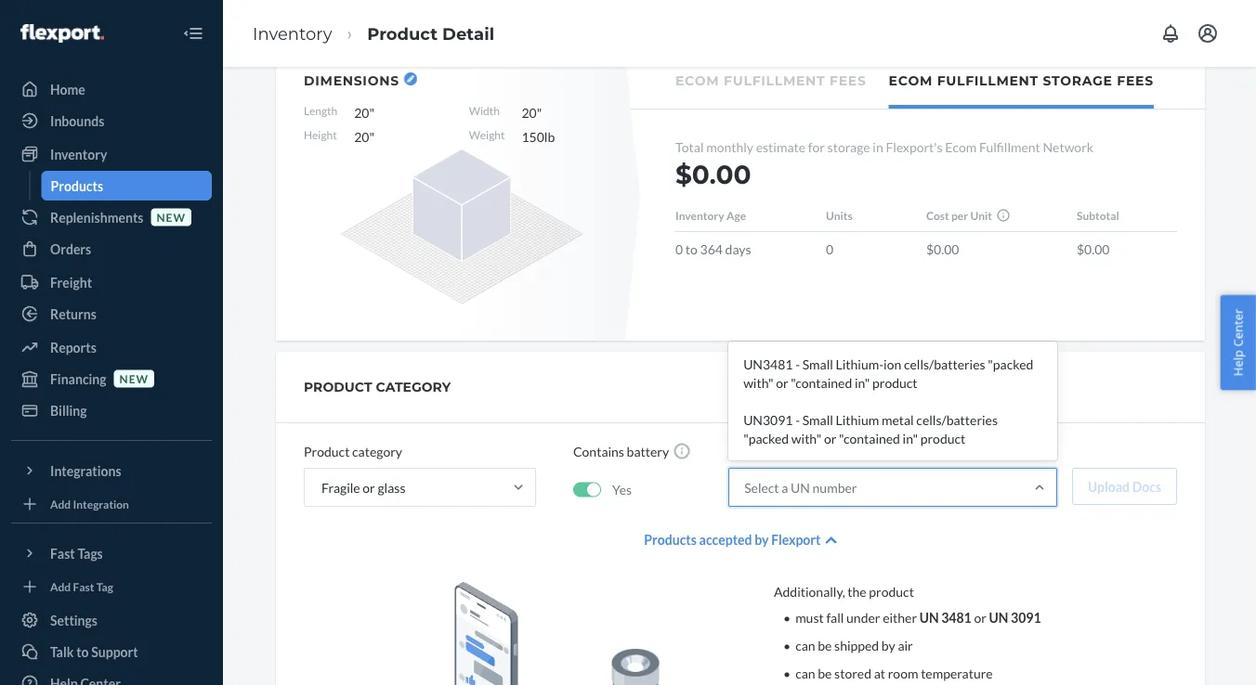 Task type: locate. For each thing, give the bounding box(es) containing it.
fragile
[[322, 480, 360, 496]]

in" down metal
[[903, 431, 918, 447]]

" up 150 lb
[[537, 105, 542, 120]]

products up the replenishments
[[51, 178, 103, 194]]

product inside un3091 - small lithium metal cells/batteries "packed with" or "contained in" product
[[921, 431, 966, 447]]

ecom up 'flexport's'
[[889, 73, 933, 89]]

to inside "button"
[[76, 644, 89, 660]]

1 vertical spatial new
[[119, 372, 149, 386]]

1 vertical spatial product
[[304, 444, 350, 460]]

ecom inside tab
[[676, 73, 720, 89]]

cost per unit
[[926, 209, 992, 223]]

for
[[808, 139, 825, 155]]

2 add from the top
[[50, 580, 71, 594]]

0 horizontal spatial $0.00
[[676, 159, 751, 190]]

by left air
[[882, 638, 896, 654]]

fulfillment left network
[[979, 139, 1041, 155]]

0 horizontal spatial new
[[119, 372, 149, 386]]

at
[[874, 666, 886, 682]]

product up either
[[869, 584, 914, 600]]

fulfillment inside tab
[[724, 73, 826, 89]]

product for ion
[[873, 375, 918, 391]]

2 fees from the left
[[1117, 73, 1154, 89]]

$0.00
[[676, 159, 751, 190], [926, 241, 959, 257], [1077, 241, 1110, 257]]

0 to 364 days
[[676, 241, 751, 257]]

products
[[51, 178, 103, 194], [644, 532, 697, 548]]

- right un3481
[[796, 356, 800, 372]]

freight link
[[11, 268, 212, 297]]

1 small from the top
[[803, 356, 833, 372]]

1 be from the top
[[818, 638, 832, 654]]

0 vertical spatial inventory link
[[253, 23, 332, 44]]

"contained inside un3091 - small lithium metal cells/batteries "packed with" or "contained in" product
[[839, 431, 900, 447]]

fees right storage
[[1117, 73, 1154, 89]]

un right a
[[791, 480, 810, 496]]

product inside un3481 - small lithium-ion cells/batteries "packed with" or "contained in" product
[[873, 375, 918, 391]]

fulfillment left storage
[[937, 73, 1039, 89]]

"contained
[[791, 375, 852, 391], [839, 431, 900, 447]]

to right 'talk'
[[76, 644, 89, 660]]

open account menu image
[[1197, 22, 1219, 45]]

1 horizontal spatial 0
[[826, 241, 834, 257]]

150 lb
[[522, 129, 555, 145]]

products accepted by flexport
[[644, 532, 821, 548]]

1 vertical spatial inventory link
[[11, 139, 212, 169]]

with" down un3091
[[792, 431, 822, 447]]

0 vertical spatial with"
[[744, 375, 774, 391]]

1 vertical spatial in"
[[903, 431, 918, 447]]

accepted
[[699, 532, 752, 548]]

in" inside un3481 - small lithium-ion cells/batteries "packed with" or "contained in" product
[[855, 375, 870, 391]]

1 vertical spatial 20 "
[[354, 129, 374, 145]]

product up fragile at the bottom left of page
[[304, 444, 350, 460]]

0 vertical spatial in"
[[855, 375, 870, 391]]

financing
[[50, 371, 106, 387]]

1 0 from the left
[[676, 241, 683, 257]]

metal
[[882, 412, 914, 428]]

fulfillment inside tab
[[937, 73, 1039, 89]]

new for financing
[[119, 372, 149, 386]]

cells/batteries for ion
[[904, 356, 986, 372]]

cells/batteries inside un3091 - small lithium metal cells/batteries "packed with" or "contained in" product
[[917, 412, 998, 428]]

ecom up total
[[676, 73, 720, 89]]

with" inside un3091 - small lithium metal cells/batteries "packed with" or "contained in" product
[[792, 431, 822, 447]]

settings link
[[11, 606, 212, 636]]

- inside un3091 - small lithium metal cells/batteries "packed with" or "contained in" product
[[796, 412, 800, 428]]

0 horizontal spatial ecom
[[676, 73, 720, 89]]

upload
[[1088, 479, 1130, 495]]

"contained down lithium
[[839, 431, 900, 447]]

1 vertical spatial by
[[882, 638, 896, 654]]

2 be from the top
[[818, 666, 832, 682]]

products left accepted
[[644, 532, 697, 548]]

0 horizontal spatial by
[[755, 532, 769, 548]]

"
[[369, 105, 374, 120], [537, 105, 542, 120], [369, 129, 374, 145]]

add for add integration
[[50, 498, 71, 511]]

fulfillment
[[724, 73, 826, 89], [937, 73, 1039, 89], [979, 139, 1041, 155]]

1 add from the top
[[50, 498, 71, 511]]

product up pencil alt icon
[[367, 23, 438, 44]]

1 horizontal spatial $0.00
[[926, 241, 959, 257]]

stored
[[835, 666, 872, 682]]

1 vertical spatial with"
[[792, 431, 822, 447]]

fulfillment up estimate
[[724, 73, 826, 89]]

product
[[304, 380, 372, 395]]

small for lithium
[[803, 412, 833, 428]]

1 horizontal spatial with"
[[792, 431, 822, 447]]

products for products
[[51, 178, 103, 194]]

inventory up 364
[[676, 209, 724, 223]]

"packed for un3091 - small lithium metal cells/batteries "packed with" or "contained in" product
[[744, 431, 789, 447]]

per
[[952, 209, 968, 223]]

add up settings
[[50, 580, 71, 594]]

be for stored
[[818, 666, 832, 682]]

be left the stored
[[818, 666, 832, 682]]

1 vertical spatial be
[[818, 666, 832, 682]]

20 up 150
[[522, 105, 537, 120]]

with" inside un3481 - small lithium-ion cells/batteries "packed with" or "contained in" product
[[744, 375, 774, 391]]

1 vertical spatial can
[[796, 666, 815, 682]]

"packed
[[988, 356, 1034, 372], [744, 431, 789, 447]]

to left 364
[[686, 241, 698, 257]]

ecom fulfillment storage fees
[[889, 73, 1154, 89]]

air
[[898, 638, 913, 654]]

$0.00 inside total monthly estimate for storage in flexport's ecom fulfillment network $0.00
[[676, 159, 751, 190]]

can for can be shipped by air
[[796, 638, 815, 654]]

0 vertical spatial be
[[818, 638, 832, 654]]

1 vertical spatial small
[[803, 412, 833, 428]]

0 down units
[[826, 241, 834, 257]]

1 horizontal spatial in"
[[903, 431, 918, 447]]

small left lithium-
[[803, 356, 833, 372]]

can for can be stored at room temperature
[[796, 666, 815, 682]]

2 horizontal spatial un
[[989, 610, 1009, 626]]

small left lithium
[[803, 412, 833, 428]]

- for un3091
[[796, 412, 800, 428]]

2 vertical spatial inventory
[[676, 209, 724, 223]]

1 horizontal spatial inventory link
[[253, 23, 332, 44]]

product down un3481 - small lithium-ion cells/batteries "packed with" or "contained in" product
[[921, 431, 966, 447]]

- inside un3481 - small lithium-ion cells/batteries "packed with" or "contained in" product
[[796, 356, 800, 372]]

under
[[847, 610, 880, 626]]

or inside un3091 - small lithium metal cells/batteries "packed with" or "contained in" product
[[824, 431, 837, 447]]

- right un3091
[[796, 412, 800, 428]]

length
[[304, 104, 338, 118]]

0 vertical spatial products
[[51, 178, 103, 194]]

inventory link down inbounds link
[[11, 139, 212, 169]]

0 for 0 to 364 days
[[676, 241, 683, 257]]

inventory down inbounds on the top of the page
[[50, 146, 107, 162]]

inventory link up dimensions
[[253, 23, 332, 44]]

1 horizontal spatial fees
[[1117, 73, 1154, 89]]

with" down un3481
[[744, 375, 774, 391]]

orders link
[[11, 234, 212, 264]]

"contained inside un3481 - small lithium-ion cells/batteries "packed with" or "contained in" product
[[791, 375, 852, 391]]

battery
[[729, 444, 772, 460]]

unit
[[971, 209, 992, 223]]

"contained for lithium-
[[791, 375, 852, 391]]

inventory link
[[253, 23, 332, 44], [11, 139, 212, 169]]

must
[[796, 610, 824, 626]]

1 horizontal spatial inventory
[[253, 23, 332, 44]]

1 vertical spatial -
[[796, 412, 800, 428]]

0 vertical spatial to
[[686, 241, 698, 257]]

small inside un3481 - small lithium-ion cells/batteries "packed with" or "contained in" product
[[803, 356, 833, 372]]

fees inside tab
[[830, 73, 867, 89]]

un left 3091
[[989, 610, 1009, 626]]

detail
[[442, 23, 494, 44]]

fall
[[826, 610, 844, 626]]

billing
[[50, 403, 87, 419]]

2 0 from the left
[[826, 241, 834, 257]]

1 vertical spatial product
[[921, 431, 966, 447]]

0 vertical spatial product
[[873, 375, 918, 391]]

cells/batteries
[[904, 356, 986, 372], [917, 412, 998, 428]]

fast left tags
[[50, 546, 75, 562]]

1 vertical spatial fast
[[73, 580, 94, 594]]

fast left the tag
[[73, 580, 94, 594]]

fast tags
[[50, 546, 103, 562]]

or down lithium
[[824, 431, 837, 447]]

0 horizontal spatial fees
[[830, 73, 867, 89]]

cells/batteries right metal
[[917, 412, 998, 428]]

flexport's
[[886, 139, 943, 155]]

product down ion
[[873, 375, 918, 391]]

1 horizontal spatial product
[[367, 23, 438, 44]]

0
[[676, 241, 683, 257], [826, 241, 834, 257]]

or inside un3481 - small lithium-ion cells/batteries "packed with" or "contained in" product
[[776, 375, 789, 391]]

0 vertical spatial "contained
[[791, 375, 852, 391]]

can be stored at room temperature
[[796, 666, 993, 682]]

$0.00 down "monthly"
[[676, 159, 751, 190]]

0 horizontal spatial product
[[304, 444, 350, 460]]

1 vertical spatial "contained
[[839, 431, 900, 447]]

0 vertical spatial by
[[755, 532, 769, 548]]

0 horizontal spatial to
[[76, 644, 89, 660]]

0 horizontal spatial inventory link
[[11, 139, 212, 169]]

0 horizontal spatial products
[[51, 178, 103, 194]]

to
[[686, 241, 698, 257], [76, 644, 89, 660]]

$0.00 down cost
[[926, 241, 959, 257]]

product for product detail
[[367, 23, 438, 44]]

returns link
[[11, 299, 212, 329]]

fulfillment for fees
[[724, 73, 826, 89]]

with"
[[744, 375, 774, 391], [792, 431, 822, 447]]

1 20 " from the top
[[354, 105, 374, 120]]

0 horizontal spatial inventory
[[50, 146, 107, 162]]

cells/batteries inside un3481 - small lithium-ion cells/batteries "packed with" or "contained in" product
[[904, 356, 986, 372]]

reports
[[50, 340, 96, 355]]

product inside breadcrumbs navigation
[[367, 23, 438, 44]]

reports link
[[11, 333, 212, 362]]

0 vertical spatial 20 "
[[354, 105, 374, 120]]

1 vertical spatial "packed
[[744, 431, 789, 447]]

can down must
[[796, 638, 815, 654]]

small inside un3091 - small lithium metal cells/batteries "packed with" or "contained in" product
[[803, 412, 833, 428]]

"contained for lithium
[[839, 431, 900, 447]]

ecom inside total monthly estimate for storage in flexport's ecom fulfillment network $0.00
[[945, 139, 977, 155]]

ecom
[[676, 73, 720, 89], [889, 73, 933, 89], [945, 139, 977, 155]]

1 can from the top
[[796, 638, 815, 654]]

1 horizontal spatial new
[[157, 210, 186, 224]]

1 horizontal spatial by
[[882, 638, 896, 654]]

1 fees from the left
[[830, 73, 867, 89]]

$0.00 down 'subtotal'
[[1077, 241, 1110, 257]]

1 vertical spatial products
[[644, 532, 697, 548]]

1 vertical spatial add
[[50, 580, 71, 594]]

1 horizontal spatial "packed
[[988, 356, 1034, 372]]

0 horizontal spatial in"
[[855, 375, 870, 391]]

product category
[[304, 380, 451, 395]]

2 horizontal spatial ecom
[[945, 139, 977, 155]]

1 vertical spatial inventory
[[50, 146, 107, 162]]

1 vertical spatial cells/batteries
[[917, 412, 998, 428]]

0 vertical spatial fast
[[50, 546, 75, 562]]

height
[[304, 128, 337, 142]]

or
[[776, 375, 789, 391], [824, 431, 837, 447], [363, 480, 375, 496], [974, 610, 987, 626]]

category
[[352, 444, 402, 460]]

- for un3481
[[796, 356, 800, 372]]

in" down lithium-
[[855, 375, 870, 391]]

0 vertical spatial add
[[50, 498, 71, 511]]

2 small from the top
[[803, 412, 833, 428]]

breadcrumbs navigation
[[238, 6, 509, 60]]

0 vertical spatial can
[[796, 638, 815, 654]]

ion
[[884, 356, 902, 372]]

1 horizontal spatial products
[[644, 532, 697, 548]]

ecom inside tab
[[889, 73, 933, 89]]

home
[[50, 81, 85, 97]]

" right height
[[369, 129, 374, 145]]

orders
[[50, 241, 91, 257]]

tag
[[96, 580, 113, 594]]

0 vertical spatial new
[[157, 210, 186, 224]]

with" for un3481
[[744, 375, 774, 391]]

can left the stored
[[796, 666, 815, 682]]

new down products link
[[157, 210, 186, 224]]

0 horizontal spatial 0
[[676, 241, 683, 257]]

or down un3481
[[776, 375, 789, 391]]

0 horizontal spatial "packed
[[744, 431, 789, 447]]

20 " right height
[[354, 129, 374, 145]]

0 vertical spatial inventory
[[253, 23, 332, 44]]

ecom fulfillment storage fees tab
[[889, 54, 1154, 109]]

20 " down dimensions
[[354, 105, 374, 120]]

"packed inside un3481 - small lithium-ion cells/batteries "packed with" or "contained in" product
[[988, 356, 1034, 372]]

ecom right 'flexport's'
[[945, 139, 977, 155]]

open notifications image
[[1160, 22, 1182, 45]]

150
[[522, 129, 544, 145]]

fees up storage
[[830, 73, 867, 89]]

"packed inside un3091 - small lithium metal cells/batteries "packed with" or "contained in" product
[[744, 431, 789, 447]]

1 - from the top
[[796, 356, 800, 372]]

inventory inside breadcrumbs navigation
[[253, 23, 332, 44]]

0 vertical spatial product
[[367, 23, 438, 44]]

width
[[469, 104, 500, 118]]

0 horizontal spatial with"
[[744, 375, 774, 391]]

cells/batteries right ion
[[904, 356, 986, 372]]

0 vertical spatial -
[[796, 356, 800, 372]]

0 vertical spatial small
[[803, 356, 833, 372]]

subtotal
[[1077, 209, 1120, 223]]

0 vertical spatial cells/batteries
[[904, 356, 986, 372]]

20 "
[[354, 105, 374, 120], [354, 129, 374, 145]]

contains
[[573, 444, 624, 460]]

1 horizontal spatial ecom
[[889, 73, 933, 89]]

fragile or glass
[[322, 480, 406, 496]]

2 - from the top
[[796, 412, 800, 428]]

2 vertical spatial product
[[869, 584, 914, 600]]

1 horizontal spatial to
[[686, 241, 698, 257]]

0 horizontal spatial un
[[791, 480, 810, 496]]

un
[[791, 480, 810, 496], [920, 610, 939, 626], [989, 610, 1009, 626]]

inventory up dimensions
[[253, 23, 332, 44]]

un left 3481
[[920, 610, 939, 626]]

add left 'integration'
[[50, 498, 71, 511]]

product
[[367, 23, 438, 44], [304, 444, 350, 460]]

be down fall on the right bottom
[[818, 638, 832, 654]]

2 can from the top
[[796, 666, 815, 682]]

by left flexport
[[755, 532, 769, 548]]

cells/batteries for metal
[[917, 412, 998, 428]]

1 vertical spatial to
[[76, 644, 89, 660]]

0 vertical spatial "packed
[[988, 356, 1034, 372]]

estimate
[[756, 139, 806, 155]]

in" inside un3091 - small lithium metal cells/batteries "packed with" or "contained in" product
[[903, 431, 918, 447]]

0 left 364
[[676, 241, 683, 257]]

"contained down lithium-
[[791, 375, 852, 391]]

tab list
[[631, 54, 1205, 110]]

1 horizontal spatial un
[[920, 610, 939, 626]]

can be shipped by air
[[796, 638, 913, 654]]

small
[[803, 356, 833, 372], [803, 412, 833, 428]]

new down reports link
[[119, 372, 149, 386]]



Task type: describe. For each thing, give the bounding box(es) containing it.
additionally,
[[774, 584, 845, 600]]

ecom fulfillment fees
[[676, 73, 867, 89]]

20 right height
[[354, 129, 369, 145]]

add fast tag
[[50, 580, 113, 594]]

product category
[[304, 444, 402, 460]]

ecom fulfillment fees tab
[[676, 54, 867, 105]]

364
[[700, 241, 723, 257]]

2 20 " from the top
[[354, 129, 374, 145]]

fast tags button
[[11, 539, 212, 569]]

in
[[873, 139, 883, 155]]

total monthly estimate for storage in flexport's ecom fulfillment network $0.00
[[676, 139, 1094, 190]]

the
[[848, 584, 867, 600]]

help
[[1230, 350, 1247, 377]]

inbounds link
[[11, 106, 212, 136]]

shipped
[[835, 638, 879, 654]]

home link
[[11, 74, 212, 104]]

returns
[[50, 306, 96, 322]]

talk
[[50, 644, 74, 660]]

product for product category
[[304, 444, 350, 460]]

lithium-
[[836, 356, 884, 372]]

with" for un3091
[[792, 431, 822, 447]]

integration
[[73, 498, 129, 511]]

inventory age
[[676, 209, 746, 223]]

total
[[676, 139, 704, 155]]

product for metal
[[921, 431, 966, 447]]

storage
[[1043, 73, 1113, 89]]

lb
[[544, 129, 555, 145]]

units
[[826, 209, 853, 223]]

chevron up image
[[826, 534, 837, 547]]

select a un number
[[744, 480, 857, 496]]

fast inside dropdown button
[[50, 546, 75, 562]]

replenishments
[[50, 210, 144, 225]]

room
[[888, 666, 919, 682]]

docs
[[1133, 479, 1162, 495]]

help center button
[[1221, 295, 1256, 391]]

be for shipped
[[818, 638, 832, 654]]

close navigation image
[[182, 22, 204, 45]]

integrations button
[[11, 456, 212, 486]]

add fast tag link
[[11, 576, 212, 598]]

un3481 - small lithium-ion cells/batteries "packed with" or "contained in" product
[[744, 356, 1034, 391]]

billing link
[[11, 396, 212, 426]]

20 down dimensions
[[354, 105, 369, 120]]

3481
[[942, 610, 972, 626]]

2 horizontal spatial inventory
[[676, 209, 724, 223]]

category
[[376, 380, 451, 395]]

network
[[1043, 139, 1094, 155]]

0 for 0
[[826, 241, 834, 257]]

to for 0
[[686, 241, 698, 257]]

integrations
[[50, 463, 121, 479]]

must fall under either un 3481 or un 3091
[[796, 610, 1041, 626]]

fees inside tab
[[1117, 73, 1154, 89]]

days
[[725, 241, 751, 257]]

un3091 - small lithium metal cells/batteries "packed with" or "contained in" product
[[744, 412, 998, 447]]

freight
[[50, 275, 92, 290]]

glass
[[378, 480, 406, 496]]

lithium
[[836, 412, 879, 428]]

center
[[1230, 309, 1247, 347]]

inbounds
[[50, 113, 104, 129]]

help center
[[1230, 309, 1247, 377]]

ecom for ecom fulfillment storage fees
[[889, 73, 933, 89]]

3091
[[1011, 610, 1041, 626]]

fulfillment inside total monthly estimate for storage in flexport's ecom fulfillment network $0.00
[[979, 139, 1041, 155]]

2 horizontal spatial $0.00
[[1077, 241, 1110, 257]]

additionally, the product
[[774, 584, 914, 600]]

in" for metal
[[903, 431, 918, 447]]

" inside 20 " height
[[537, 105, 542, 120]]

new for replenishments
[[157, 210, 186, 224]]

tab list containing ecom fulfillment fees
[[631, 54, 1205, 110]]

temperature
[[921, 666, 993, 682]]

flexport logo image
[[20, 24, 104, 43]]

pencil alt image
[[407, 75, 414, 83]]

weight
[[469, 128, 505, 142]]

select
[[744, 480, 779, 496]]

small for lithium-
[[803, 356, 833, 372]]

battery type
[[729, 444, 800, 460]]

fulfillment for storage
[[937, 73, 1039, 89]]

tags
[[78, 546, 103, 562]]

upload docs
[[1088, 479, 1162, 495]]

20 " height
[[304, 105, 542, 142]]

yes
[[612, 482, 632, 498]]

cost
[[926, 209, 949, 223]]

talk to support
[[50, 644, 138, 660]]

storage
[[828, 139, 870, 155]]

or right 3481
[[974, 610, 987, 626]]

dimensions
[[304, 72, 399, 88]]

upload docs button
[[1072, 468, 1177, 506]]

un3091
[[744, 412, 793, 428]]

products link
[[41, 171, 212, 201]]

or left glass
[[363, 480, 375, 496]]

in" for ion
[[855, 375, 870, 391]]

add for add fast tag
[[50, 580, 71, 594]]

product detail
[[367, 23, 494, 44]]

"packed for un3481 - small lithium-ion cells/batteries "packed with" or "contained in" product
[[988, 356, 1034, 372]]

20 inside 20 " height
[[522, 105, 537, 120]]

products for products accepted by flexport
[[644, 532, 697, 548]]

age
[[727, 209, 746, 223]]

settings
[[50, 613, 98, 629]]

to for talk
[[76, 644, 89, 660]]

" down dimensions
[[369, 105, 374, 120]]

un3481
[[744, 356, 793, 372]]

talk to support button
[[11, 637, 212, 667]]

add integration link
[[11, 493, 212, 516]]

ecom for ecom fulfillment fees
[[676, 73, 720, 89]]

type
[[775, 444, 800, 460]]



Task type: vqa. For each thing, say whether or not it's contained in the screenshot.
to corresponding to Talk
yes



